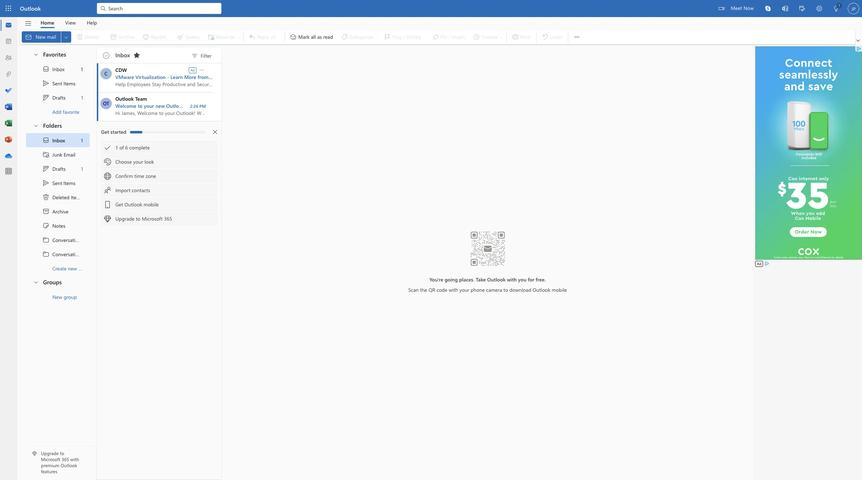 Task type: locate. For each thing, give the bounding box(es) containing it.
0 vertical spatial drafts
[[52, 94, 66, 101]]

mail image
[[5, 22, 12, 29]]

 inbox
[[42, 66, 65, 73], [42, 137, 65, 144]]

microsoft for upgrade to microsoft 365 with premium outlook features
[[41, 457, 60, 463]]

cdw up 'vmware'
[[115, 67, 127, 73]]

inbox for 1st  tree item from the bottom
[[52, 137, 65, 144]]


[[104, 173, 111, 180]]

to for welcome to your new outlook.com account
[[138, 103, 143, 109]]

drafts inside tree
[[52, 165, 66, 172]]

tab list containing home
[[35, 17, 103, 28]]

0 vertical spatial mobile
[[144, 201, 159, 208]]

2  tree item from the top
[[26, 176, 90, 190]]

inbox down the favorites tree item
[[52, 66, 65, 72]]

excel image
[[5, 120, 12, 127]]

2  button from the top
[[30, 119, 42, 132]]

drafts
[[52, 94, 66, 101], [52, 165, 66, 172]]

2  from the top
[[42, 180, 50, 187]]

confirm time zone
[[115, 173, 156, 180]]

to right premium features icon
[[60, 451, 64, 457]]

 sent items
[[42, 80, 75, 87], [42, 180, 75, 187]]

mobile
[[144, 201, 159, 208], [552, 287, 567, 293]]

 tree item down the favorites tree item
[[26, 76, 90, 90]]

1 vertical spatial  inbox
[[42, 137, 65, 144]]

 drafts
[[42, 94, 66, 101], [42, 165, 66, 172]]

 drafts up add at the left of page
[[42, 94, 66, 101]]

groups tree item
[[26, 276, 90, 290]]

upgrade up premium
[[41, 451, 59, 457]]

outlook team image
[[100, 98, 112, 109]]

word image
[[5, 104, 12, 111]]

 tree item up the 'junk'
[[26, 133, 90, 147]]

 tree item
[[26, 147, 90, 162]]

your down the places.
[[460, 287, 469, 293]]

with left 'you' on the bottom
[[507, 276, 517, 283]]

import contacts
[[115, 187, 150, 194]]

0 vertical spatial inbox
[[115, 51, 130, 59]]

get
[[101, 129, 109, 135], [115, 201, 123, 208]]

new inside tree item
[[52, 294, 62, 300]]

cdw right the from
[[210, 74, 221, 80]]

inbox inside tree
[[52, 137, 65, 144]]

2  drafts from the top
[[42, 165, 66, 172]]

junk
[[52, 151, 62, 158]]

complete
[[129, 144, 150, 151]]

home button
[[35, 17, 60, 28]]

favorites
[[43, 51, 66, 58]]

0 vertical spatial ad
[[190, 67, 195, 72]]

1 vertical spatial mobile
[[552, 287, 567, 293]]

 tree item
[[26, 219, 90, 233]]

1 vertical spatial 
[[42, 251, 50, 258]]

1 horizontal spatial new
[[156, 103, 165, 109]]

1
[[839, 3, 840, 8], [81, 66, 83, 72], [81, 94, 83, 101], [81, 137, 83, 144], [115, 144, 118, 151], [81, 165, 83, 172]]

1 horizontal spatial new
[[52, 294, 62, 300]]

2 vertical spatial with
[[70, 457, 79, 463]]

 inside folders tree item
[[33, 123, 39, 128]]

1 vertical spatial  tree item
[[26, 176, 90, 190]]


[[719, 6, 725, 11]]

 inside popup button
[[199, 67, 204, 73]]

365 for upgrade to microsoft 365
[[164, 215, 172, 222]]

1 left the of
[[115, 144, 118, 151]]

 tree item down the 'junk'
[[26, 162, 90, 176]]

1  tree item from the top
[[26, 76, 90, 90]]

from
[[198, 74, 209, 80]]

get for get started
[[101, 129, 109, 135]]

 up create new folder 'tree item'
[[42, 251, 50, 258]]

new inside ' new mail'
[[36, 33, 46, 40]]

sent
[[52, 80, 62, 87], [52, 180, 62, 186]]

you're
[[430, 276, 443, 283]]

0 horizontal spatial get
[[101, 129, 109, 135]]

 down 
[[42, 165, 50, 172]]

get left started
[[101, 129, 109, 135]]

0 horizontal spatial upgrade
[[41, 451, 59, 457]]

microsoft down get outlook mobile
[[142, 215, 163, 222]]

get for get outlook mobile
[[115, 201, 123, 208]]

new left outlook.com
[[156, 103, 165, 109]]

 down ' new mail'
[[33, 51, 39, 57]]

ad up more
[[190, 67, 195, 72]]

download
[[510, 287, 531, 293]]

1  from the top
[[42, 66, 50, 73]]

1 left jp icon
[[839, 3, 840, 8]]

 inside groups tree item
[[33, 279, 39, 285]]

mark
[[298, 33, 310, 40]]

inbox up  junk email
[[52, 137, 65, 144]]

mobile inside you're going places. take outlook with you for free. scan the qr code with your phone camera to download outlook mobile
[[552, 287, 567, 293]]

 sent items up the  tree item on the left of page
[[42, 180, 75, 187]]

your down team
[[144, 103, 154, 109]]

 drafts inside favorites tree
[[42, 94, 66, 101]]

1  from the top
[[42, 236, 50, 244]]

0 horizontal spatial with
[[70, 457, 79, 463]]

your left look
[[133, 158, 143, 165]]

1 of 6 complete
[[115, 144, 150, 151]]

1 vertical spatial  button
[[30, 119, 42, 132]]

2  sent items from the top
[[42, 180, 75, 187]]

camera
[[486, 287, 502, 293]]

 conversation history
[[42, 236, 98, 244]]

1 horizontal spatial upgrade
[[115, 215, 135, 222]]

all
[[311, 33, 316, 40]]

0 vertical spatial 
[[42, 236, 50, 244]]

1  from the top
[[42, 94, 50, 101]]

 button inside the favorites tree item
[[30, 48, 42, 61]]

0 vertical spatial 
[[42, 66, 50, 73]]

progress bar inside message list no conversations selected list box
[[130, 131, 143, 133]]

microsoft up features
[[41, 457, 60, 463]]

1 vertical spatial inbox
[[52, 66, 65, 72]]

1 horizontal spatial get
[[115, 201, 123, 208]]

premium features image
[[32, 452, 37, 457]]

1 drafts from the top
[[52, 94, 66, 101]]

to down team
[[138, 103, 143, 109]]

0 horizontal spatial 365
[[62, 457, 69, 463]]

0 horizontal spatial new
[[68, 265, 77, 272]]

1 vertical spatial 
[[199, 67, 204, 73]]

to right camera
[[504, 287, 508, 293]]

0 vertical spatial  tree item
[[26, 76, 90, 90]]

0 vertical spatial sent
[[52, 80, 62, 87]]

 tree item up create
[[26, 247, 90, 261]]

0 horizontal spatial new
[[36, 33, 46, 40]]

1 horizontal spatial microsoft
[[142, 215, 163, 222]]

0 vertical spatial 
[[42, 80, 50, 87]]

outlook.com
[[166, 103, 196, 109]]

message list section
[[97, 46, 222, 480]]

new left "folder"
[[68, 265, 77, 272]]

tags group
[[286, 30, 505, 44]]

 up add favorite tree item
[[42, 94, 50, 101]]

items right deleted
[[71, 194, 83, 201]]

to inside upgrade to microsoft 365 with premium outlook features
[[60, 451, 64, 457]]

outlook down import contacts
[[124, 201, 142, 208]]

with inside upgrade to microsoft 365 with premium outlook features
[[70, 457, 79, 463]]


[[42, 94, 50, 101], [42, 165, 50, 172]]

 left groups on the bottom of the page
[[33, 279, 39, 285]]

time
[[134, 173, 144, 180]]

choose your look
[[115, 158, 154, 165]]

0 vertical spatial  sent items
[[42, 80, 75, 87]]

 tree item down 'favorites'
[[26, 62, 90, 76]]

drafts down  junk email
[[52, 165, 66, 172]]

microsoft for upgrade to microsoft 365
[[142, 215, 163, 222]]

take
[[476, 276, 486, 283]]

with down going at right bottom
[[449, 287, 458, 293]]


[[290, 33, 297, 41]]

1 horizontal spatial 
[[574, 33, 581, 41]]

 tree item up add at the left of page
[[26, 90, 90, 105]]

look
[[144, 158, 154, 165]]

0 vertical spatial upgrade
[[115, 215, 135, 222]]

progress bar
[[130, 131, 143, 133]]

1 vertical spatial 
[[42, 180, 50, 187]]

outlook up "welcome"
[[115, 95, 134, 102]]

outlook inside banner
[[20, 5, 41, 12]]

inbox inside inbox 
[[115, 51, 130, 59]]

3  button from the top
[[30, 276, 42, 289]]

2 vertical spatial your
[[460, 287, 469, 293]]


[[42, 80, 50, 87], [42, 180, 50, 187]]

 sent items down the favorites tree item
[[42, 80, 75, 87]]


[[63, 34, 69, 40], [33, 51, 39, 57], [33, 123, 39, 128], [33, 279, 39, 285]]

help
[[87, 19, 97, 26]]

1 vertical spatial  drafts
[[42, 165, 66, 172]]

 button inside folders tree item
[[30, 119, 42, 132]]

microsoft inside message list no conversations selected list box
[[142, 215, 163, 222]]

account
[[197, 103, 215, 109]]

 down 'favorites'
[[42, 80, 50, 87]]

0 vertical spatial 
[[574, 33, 581, 41]]

calendar image
[[5, 38, 12, 45]]

ad left set your advertising preferences icon
[[757, 261, 762, 266]]

microsoft inside upgrade to microsoft 365 with premium outlook features
[[41, 457, 60, 463]]

0 horizontal spatial microsoft
[[41, 457, 60, 463]]

outlook
[[20, 5, 41, 12], [115, 95, 134, 102], [124, 201, 142, 208], [487, 276, 506, 283], [533, 287, 551, 293], [61, 463, 77, 469]]

 button
[[30, 48, 42, 61], [30, 119, 42, 132], [30, 276, 42, 289]]

items up favorite
[[63, 80, 75, 87]]

pm
[[199, 103, 206, 109]]

1 vertical spatial 
[[42, 137, 50, 144]]

2:26
[[190, 103, 198, 109]]

1 horizontal spatial with
[[449, 287, 458, 293]]

create
[[52, 265, 67, 272]]

1 vertical spatial drafts
[[52, 165, 66, 172]]

1 vertical spatial 365
[[62, 457, 69, 463]]

0 vertical spatial items
[[63, 80, 75, 87]]

 tree item
[[26, 204, 90, 219]]

1 vertical spatial new
[[52, 294, 62, 300]]


[[782, 6, 788, 11]]

add favorite tree item
[[26, 105, 90, 119]]

1 vertical spatial 
[[42, 165, 50, 172]]

1 horizontal spatial ad
[[757, 261, 762, 266]]

drafts inside favorites tree
[[52, 94, 66, 101]]

0 vertical spatial 
[[42, 94, 50, 101]]

1  button from the top
[[30, 48, 42, 61]]

 tree item down notes
[[26, 233, 98, 247]]

new
[[36, 33, 46, 40], [52, 294, 62, 300]]

1 vertical spatial get
[[115, 201, 123, 208]]

2 vertical spatial inbox
[[52, 137, 65, 144]]

upgrade inside message list no conversations selected list box
[[115, 215, 135, 222]]

sent up add at the left of page
[[52, 80, 62, 87]]

1 vertical spatial  sent items
[[42, 180, 75, 187]]

0 horizontal spatial mobile
[[144, 201, 159, 208]]

with right premium
[[70, 457, 79, 463]]


[[104, 144, 111, 151]]

tree
[[26, 133, 98, 276]]

outlook inside upgrade to microsoft 365 with premium outlook features
[[61, 463, 77, 469]]

now
[[744, 5, 754, 11]]

 notes
[[42, 222, 65, 229]]

more apps image
[[5, 168, 12, 175]]

1 vertical spatial upgrade
[[41, 451, 59, 457]]

2  inbox from the top
[[42, 137, 65, 144]]

new left group
[[52, 294, 62, 300]]

favorite
[[63, 108, 79, 115]]

 tree item
[[26, 233, 98, 247], [26, 247, 90, 261]]

 drafts inside tree
[[42, 165, 66, 172]]

2 drafts from the top
[[52, 165, 66, 172]]

files image
[[5, 71, 12, 78]]

1 vertical spatial microsoft
[[41, 457, 60, 463]]

move & delete group
[[22, 30, 242, 44]]

 tree item
[[26, 76, 90, 90], [26, 176, 90, 190]]

 for folders
[[33, 123, 39, 128]]

upgrade to microsoft 365
[[115, 215, 172, 222]]


[[100, 5, 107, 12]]

 search field
[[97, 0, 222, 16]]

1  sent items from the top
[[42, 80, 75, 87]]

0 vertical spatial  tree item
[[26, 90, 90, 105]]

0 vertical spatial get
[[101, 129, 109, 135]]

 button
[[855, 37, 862, 44]]

 up 
[[42, 137, 50, 144]]

upgrade inside upgrade to microsoft 365 with premium outlook features
[[41, 451, 59, 457]]

outlook up  "button"
[[20, 5, 41, 12]]

0 vertical spatial  inbox
[[42, 66, 65, 73]]

 drafts for second  tree item from the bottom
[[42, 94, 66, 101]]

folder
[[78, 265, 91, 272]]

tab list
[[35, 17, 103, 28]]

get right 
[[115, 201, 123, 208]]

0 vertical spatial new
[[36, 33, 46, 40]]

ad
[[190, 67, 195, 72], [757, 261, 762, 266]]

2 vertical spatial  button
[[30, 276, 42, 289]]

outlook team
[[115, 95, 147, 102]]

favorites tree
[[26, 45, 90, 119]]

upgrade for upgrade to microsoft 365
[[115, 215, 135, 222]]

2  from the top
[[42, 137, 50, 144]]

0 horizontal spatial cdw
[[115, 67, 127, 73]]

left-rail-appbar navigation
[[1, 17, 16, 165]]

as
[[317, 33, 322, 40]]

1 horizontal spatial 365
[[164, 215, 172, 222]]

inbox left  button
[[115, 51, 130, 59]]

1  inbox from the top
[[42, 66, 65, 73]]

1 vertical spatial new
[[68, 265, 77, 272]]

cdw
[[115, 67, 127, 73], [210, 74, 221, 80]]

0 vertical spatial  tree item
[[26, 62, 90, 76]]

1 vertical spatial ad
[[757, 261, 762, 266]]

1  from the top
[[42, 80, 50, 87]]

welcome
[[115, 103, 136, 109]]

 down 'favorites'
[[42, 66, 50, 73]]

 drafts down the 'junk'
[[42, 165, 66, 172]]

1 vertical spatial  tree item
[[26, 162, 90, 176]]

2  tree item from the top
[[26, 133, 90, 147]]

 junk email
[[42, 151, 75, 158]]

 archive
[[42, 208, 69, 215]]

 button inside groups tree item
[[30, 276, 42, 289]]

2  from the top
[[42, 251, 50, 258]]

drafts up add favorite tree item
[[52, 94, 66, 101]]

upgrade right 
[[115, 215, 135, 222]]

new inside 'tree item'
[[68, 265, 77, 272]]


[[42, 236, 50, 244], [42, 251, 50, 258]]

 button down ' new mail'
[[30, 48, 42, 61]]

 button left the folders
[[30, 119, 42, 132]]

new left mail
[[36, 33, 46, 40]]

2 horizontal spatial with
[[507, 276, 517, 283]]

application containing outlook
[[0, 0, 862, 480]]

0 vertical spatial 365
[[164, 215, 172, 222]]

1 left 
[[81, 165, 83, 172]]

0 horizontal spatial 
[[199, 67, 204, 73]]

to
[[138, 103, 143, 109], [136, 215, 140, 222], [504, 287, 508, 293], [60, 451, 64, 457]]

 inside dropdown button
[[574, 33, 581, 41]]

new
[[156, 103, 165, 109], [68, 265, 77, 272]]

inbox
[[115, 51, 130, 59], [52, 66, 65, 72], [52, 137, 65, 144]]

0 horizontal spatial ad
[[190, 67, 195, 72]]

1 vertical spatial with
[[449, 287, 458, 293]]

 button
[[794, 0, 811, 18]]

 inside the favorites tree item
[[33, 51, 39, 57]]

learn
[[170, 74, 183, 80]]

group
[[64, 294, 77, 300]]

to inside you're going places. take outlook with you for free. scan the qr code with your phone camera to download outlook mobile
[[504, 287, 508, 293]]

1 horizontal spatial cdw
[[210, 74, 221, 80]]

to down get outlook mobile
[[136, 215, 140, 222]]

0 horizontal spatial your
[[133, 158, 143, 165]]

 tree item
[[26, 90, 90, 105], [26, 162, 90, 176]]

 button left groups on the bottom of the page
[[30, 276, 42, 289]]


[[25, 33, 32, 41]]

 tree item up deleted
[[26, 176, 90, 190]]

upgrade
[[115, 215, 135, 222], [41, 451, 59, 457]]

1 down folders tree item
[[81, 137, 83, 144]]

 button for groups
[[30, 276, 42, 289]]

0 vertical spatial  button
[[30, 48, 42, 61]]

jp image
[[848, 3, 859, 14]]

0 vertical spatial microsoft
[[142, 215, 163, 222]]

2 horizontal spatial your
[[460, 287, 469, 293]]

1 horizontal spatial your
[[144, 103, 154, 109]]

 button
[[209, 126, 221, 138]]

new group tree item
[[26, 290, 90, 304]]

 down 
[[42, 236, 50, 244]]

1  drafts from the top
[[42, 94, 66, 101]]

items up the  deleted items
[[63, 180, 75, 186]]

 left the folders
[[33, 123, 39, 128]]

2 vertical spatial items
[[71, 194, 83, 201]]

outlook right premium
[[61, 463, 77, 469]]

1 inside message list no conversations selected list box
[[115, 144, 118, 151]]

0 vertical spatial new
[[156, 103, 165, 109]]

1 vertical spatial sent
[[52, 180, 62, 186]]

 right mail
[[63, 34, 69, 40]]

 inbox down 'favorites'
[[42, 66, 65, 73]]

to do image
[[5, 87, 12, 94]]

sent up the  tree item on the left of page
[[52, 180, 62, 186]]

qr
[[429, 287, 435, 293]]

1 horizontal spatial mobile
[[552, 287, 567, 293]]

-
[[167, 74, 169, 80]]

 inbox up the 'junk'
[[42, 137, 65, 144]]

0 vertical spatial cdw
[[115, 67, 127, 73]]

365 inside message list no conversations selected list box
[[164, 215, 172, 222]]

365 inside upgrade to microsoft 365 with premium outlook features
[[62, 457, 69, 463]]

1  tree item from the top
[[26, 233, 98, 247]]

 up 
[[42, 180, 50, 187]]

1 vertical spatial items
[[63, 180, 75, 186]]

1 sent from the top
[[52, 80, 62, 87]]

 tree item
[[26, 62, 90, 76], [26, 133, 90, 147]]

application
[[0, 0, 862, 480]]

inbox inside favorites tree
[[52, 66, 65, 72]]

Select all messages checkbox
[[101, 51, 111, 61]]

0 vertical spatial  drafts
[[42, 94, 66, 101]]

 for 
[[42, 251, 50, 258]]

conversation
[[52, 237, 81, 243]]

1 vertical spatial  tree item
[[26, 133, 90, 147]]



Task type: vqa. For each thing, say whether or not it's contained in the screenshot.


Task type: describe. For each thing, give the bounding box(es) containing it.
set your advertising preferences image
[[764, 261, 770, 267]]


[[104, 187, 111, 194]]

outlook down free.
[[533, 287, 551, 293]]

 button
[[760, 0, 777, 17]]

ad inside message list no conversations selected list box
[[190, 67, 195, 72]]

Select a conversation checkbox
[[98, 93, 115, 109]]

powerpoint image
[[5, 136, 12, 144]]

notes
[[52, 222, 65, 229]]

outlook link
[[20, 0, 41, 17]]


[[42, 194, 50, 201]]

archive
[[52, 208, 69, 215]]

view
[[65, 19, 76, 26]]

groups
[[43, 279, 62, 286]]

 inside favorites tree
[[42, 80, 50, 87]]

outlook banner
[[0, 0, 862, 18]]

inbox 
[[115, 51, 140, 59]]

 sent items inside tree
[[42, 180, 75, 187]]

1  tree item from the top
[[26, 90, 90, 105]]

outlook up camera
[[487, 276, 506, 283]]

to for upgrade to microsoft 365 with premium outlook features
[[60, 451, 64, 457]]

code
[[437, 287, 447, 293]]

 for favorites
[[33, 51, 39, 57]]

folders tree item
[[26, 119, 90, 133]]

1 vertical spatial your
[[133, 158, 143, 165]]

vmware
[[115, 74, 134, 80]]

 for groups
[[33, 279, 39, 285]]

 button
[[570, 30, 584, 44]]

365 for upgrade to microsoft 365 with premium outlook features
[[62, 457, 69, 463]]

create new folder
[[52, 265, 91, 272]]

 sent items inside favorites tree
[[42, 80, 75, 87]]

 inside favorites tree
[[42, 66, 50, 73]]

tree containing 
[[26, 133, 98, 276]]

started
[[110, 129, 126, 135]]

ot
[[103, 100, 109, 107]]

email
[[64, 151, 75, 158]]

vmware virtualization - learn more from cdw
[[115, 74, 221, 80]]

import
[[115, 187, 130, 194]]

deleted
[[52, 194, 69, 201]]

premium
[[41, 463, 59, 469]]

upgrade for upgrade to microsoft 365 with premium outlook features
[[41, 451, 59, 457]]

your inside you're going places. take outlook with you for free. scan the qr code with your phone camera to download outlook mobile
[[460, 287, 469, 293]]

upgrade to microsoft 365 with premium outlook features
[[41, 451, 79, 475]]

 for  popup button
[[199, 67, 204, 73]]

more
[[184, 74, 196, 80]]

1 vertical spatial cdw
[[210, 74, 221, 80]]

view button
[[60, 17, 81, 28]]


[[42, 151, 50, 158]]

 deleted items
[[42, 194, 83, 201]]

for
[[528, 276, 535, 283]]

 inside tree
[[42, 180, 50, 187]]

0 vertical spatial your
[[144, 103, 154, 109]]


[[834, 6, 839, 11]]

onedrive image
[[5, 153, 12, 160]]

virtualization
[[135, 74, 166, 80]]

home
[[41, 19, 54, 26]]

meet
[[731, 5, 742, 11]]

 drafts for 1st  tree item from the bottom of the page
[[42, 165, 66, 172]]

get started
[[101, 129, 126, 135]]

 1
[[834, 3, 840, 11]]

 button
[[21, 17, 35, 30]]

items inside favorites tree
[[63, 80, 75, 87]]

message list no conversations selected list box
[[97, 63, 222, 480]]

help button
[[81, 17, 102, 28]]

 tree item inside tree
[[26, 176, 90, 190]]

features
[[41, 469, 57, 475]]

the
[[420, 287, 427, 293]]

1  tree item from the top
[[26, 62, 90, 76]]

 button
[[811, 0, 828, 18]]

history
[[83, 237, 98, 243]]

c
[[104, 70, 108, 77]]

create new folder tree item
[[26, 261, 91, 276]]

 button
[[131, 50, 142, 61]]

folders
[[43, 122, 62, 129]]

sent inside favorites tree
[[52, 80, 62, 87]]

2  tree item from the top
[[26, 162, 90, 176]]

1 left ot
[[81, 94, 83, 101]]

welcome to your new outlook.com account
[[115, 103, 215, 109]]

 new mail
[[25, 33, 56, 41]]

add favorite
[[52, 108, 79, 115]]

 for  conversation history
[[42, 236, 50, 244]]


[[213, 130, 217, 134]]

new inside message list no conversations selected list box
[[156, 103, 165, 109]]

get outlook mobile
[[115, 201, 159, 208]]

mobile inside message list no conversations selected list box
[[144, 201, 159, 208]]

favorites tree item
[[26, 48, 90, 62]]

filter
[[201, 52, 212, 59]]

inbox heading
[[115, 47, 142, 63]]

drafts for second  tree item from the bottom
[[52, 94, 66, 101]]

items inside the  deleted items
[[71, 194, 83, 201]]

 button
[[777, 0, 794, 18]]

 inbox inside favorites tree
[[42, 66, 65, 73]]

 mark all as read
[[290, 33, 333, 41]]

new group
[[52, 294, 77, 300]]

2:26 pm
[[190, 103, 206, 109]]


[[42, 222, 50, 229]]

people image
[[5, 54, 12, 62]]


[[104, 201, 111, 208]]

2  tree item from the top
[[26, 247, 90, 261]]

choose
[[115, 158, 132, 165]]

6
[[125, 144, 128, 151]]


[[24, 20, 32, 27]]

2 sent from the top
[[52, 180, 62, 186]]

Search for email, meetings, files and more. field
[[108, 4, 217, 12]]

team
[[135, 95, 147, 102]]


[[103, 52, 109, 59]]

confirm
[[115, 173, 133, 180]]

meet now
[[731, 5, 754, 11]]

1 left c
[[81, 66, 83, 72]]

 filter
[[191, 52, 212, 59]]

 button for folders
[[30, 119, 42, 132]]


[[104, 215, 111, 223]]


[[800, 6, 805, 11]]

of
[[119, 144, 124, 151]]

zone
[[146, 173, 156, 180]]


[[42, 208, 50, 215]]

you're going places. take outlook with you for free. scan the qr code with your phone camera to download outlook mobile
[[408, 276, 567, 293]]

 tree item
[[26, 190, 90, 204]]

to for upgrade to microsoft 365
[[136, 215, 140, 222]]

scan
[[408, 287, 419, 293]]

drafts for 1st  tree item from the bottom of the page
[[52, 165, 66, 172]]

cdw image
[[100, 68, 112, 79]]

 for  dropdown button
[[574, 33, 581, 41]]

phone
[[471, 287, 485, 293]]

 button for favorites
[[30, 48, 42, 61]]

inbox for first  tree item
[[52, 66, 65, 72]]

 inside popup button
[[63, 34, 69, 40]]

2  from the top
[[42, 165, 50, 172]]


[[104, 158, 111, 166]]

 inside favorites tree
[[42, 94, 50, 101]]

 button
[[61, 31, 71, 43]]

0 vertical spatial with
[[507, 276, 517, 283]]

you
[[518, 276, 527, 283]]

1 inside  1
[[839, 3, 840, 8]]



